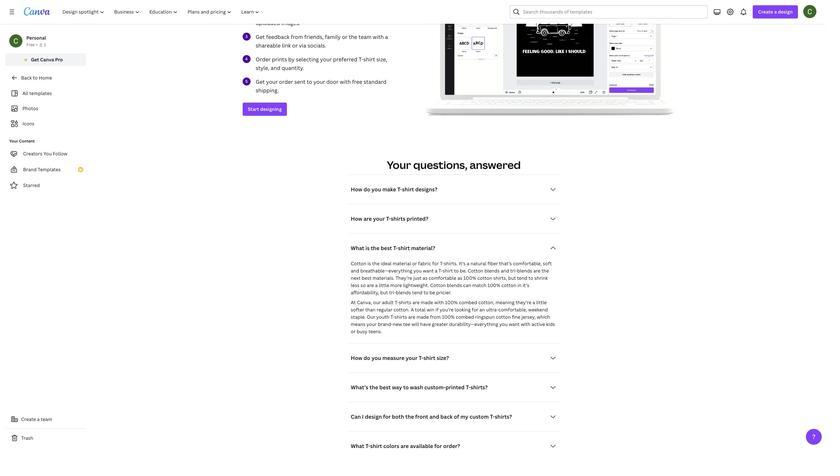 Task type: describe. For each thing, give the bounding box(es) containing it.
or inside at canva, our adult t-shirts are made with 100% combed cotton, meaning they're a little softer than regular cotton. a total win if you're looking for an ultra-comfortable, weekend staple. our youth t-shirts are made from 100% combed ringspun cotton fine jersey, which means your brand-new tee will have greater durability—everything you want with active kids or busy teens.
[[351, 329, 356, 335]]

than
[[366, 307, 376, 313]]

you inside the cotton is the ideal material or fabric for t-shirts. it's a natural fiber that's comfortable, soft and breathable—everything you want a t-shirt to be. cotton blends and tri-blends are the next best materials. they're just as comfortable as 100% cotton shirts, but tend to shrink less so are a little more lightweight. cotton blends can match 100% cotton in it's affordability, but tri-blends tend to be pricier.
[[414, 268, 422, 274]]

greater
[[432, 321, 448, 328]]

icons link
[[9, 118, 82, 130]]

selecting
[[296, 56, 319, 63]]

team inside button
[[41, 417, 52, 423]]

door
[[327, 78, 339, 86]]

want inside the cotton is the ideal material or fabric for t-shirts. it's a natural fiber that's comfortable, soft and breathable—everything you want a t-shirt to be. cotton blends and tri-blends are the next best materials. they're just as comfortable as 100% cotton shirts, but tend to shrink less so are a little more lightweight. cotton blends can match 100% cotton in it's affordability, but tri-blends tend to be pricier.
[[423, 268, 434, 274]]

the right the "both"
[[406, 414, 414, 421]]

and down that's
[[501, 268, 509, 274]]

materials.
[[373, 275, 395, 281]]

for inside at canva, our adult t-shirts are made with 100% combed cotton, meaning they're a little softer than regular cotton. a total win if you're looking for an ultra-comfortable, weekend staple. our youth t-shirts are made from 100% combed ringspun cotton fine jersey, which means your brand-new tee will have greater durability—everything you want with active kids or busy teens.
[[472, 307, 479, 313]]

from inside at canva, our adult t-shirts are made with 100% combed cotton, meaning they're a little softer than regular cotton. a total win if you're looking for an ultra-comfortable, weekend staple. our youth t-shirts are made from 100% combed ringspun cotton fine jersey, which means your brand-new tee will have greater durability—everything you want with active kids or busy teens.
[[430, 314, 441, 320]]

blends down 'fiber'
[[485, 268, 500, 274]]

make
[[383, 186, 396, 193]]

design for your
[[297, 11, 313, 18]]

your for your content
[[9, 138, 18, 144]]

the down soft
[[542, 268, 549, 274]]

meaning
[[496, 300, 515, 306]]

by
[[288, 56, 295, 63]]

it's
[[523, 282, 530, 289]]

brand
[[23, 167, 37, 173]]

they're
[[396, 275, 412, 281]]

the up breathable—everything
[[371, 245, 380, 252]]

looking
[[455, 307, 471, 313]]

free •
[[26, 42, 38, 48]]

breathable—everything
[[361, 268, 413, 274]]

can
[[463, 282, 471, 289]]

photos
[[22, 105, 38, 112]]

100% up can
[[464, 275, 476, 281]]

back
[[21, 75, 32, 81]]

lightweight.
[[403, 282, 429, 289]]

what's the best way to wash custom-printed t-shirts? button
[[348, 381, 560, 394]]

customize
[[256, 11, 283, 18]]

how for how do you measure your t-shirt size?
[[351, 355, 363, 362]]

teens.
[[369, 329, 382, 335]]

best inside the cotton is the ideal material or fabric for t-shirts. it's a natural fiber that's comfortable, soft and breathable—everything you want a t-shirt to be. cotton blends and tri-blends are the next best materials. they're just as comfortable as 100% cotton shirts, but tend to shrink less so are a little more lightweight. cotton blends can match 100% cotton in it's affordability, but tri-blends tend to be pricier.
[[362, 275, 372, 281]]

ultra-
[[486, 307, 499, 313]]

questions,
[[413, 158, 468, 172]]

softer
[[351, 307, 364, 313]]

0 vertical spatial made
[[421, 300, 433, 306]]

creators
[[23, 151, 42, 157]]

brand-
[[378, 321, 393, 328]]

style,
[[256, 64, 270, 72]]

your for your questions, answered
[[387, 158, 411, 172]]

comfortable
[[429, 275, 457, 281]]

order
[[256, 56, 271, 63]]

text
[[351, 11, 361, 18]]

pro
[[55, 56, 63, 63]]

what t-shirt colors are available for order? button
[[348, 440, 560, 451]]

with inside 'get your order sent to your door with free standard shipping.'
[[340, 78, 351, 86]]

custom-
[[425, 384, 446, 391]]

is for what
[[366, 245, 370, 252]]

you inside at canva, our adult t-shirts are made with 100% combed cotton, meaning they're a little softer than regular cotton. a total win if you're looking for an ultra-comfortable, weekend staple. our youth t-shirts are made from 100% combed ringspun cotton fine jersey, which means your brand-new tee will have greater durability—everything you want with active kids or busy teens.
[[500, 321, 508, 328]]

trash link
[[5, 432, 86, 445]]

creators you follow link
[[5, 147, 86, 161]]

they're
[[516, 300, 532, 306]]

your left own
[[369, 11, 381, 18]]

or right family
[[342, 33, 348, 41]]

shirts.
[[444, 261, 458, 267]]

is for cotton
[[368, 261, 371, 267]]

brand templates link
[[5, 163, 86, 176]]

so
[[361, 282, 366, 289]]

free
[[26, 42, 35, 48]]

t- inside 'dropdown button'
[[398, 186, 402, 193]]

at
[[351, 300, 356, 306]]

jersey,
[[522, 314, 536, 320]]

way
[[392, 384, 402, 391]]

to left the be.
[[454, 268, 459, 274]]

our
[[373, 300, 381, 306]]

canva,
[[357, 300, 372, 306]]

with down jersey,
[[521, 321, 531, 328]]

to up it's
[[529, 275, 534, 281]]

less
[[351, 282, 360, 289]]

100% down shirts,
[[488, 282, 501, 289]]

•
[[36, 42, 38, 48]]

2 vertical spatial best
[[380, 384, 391, 391]]

feedback
[[266, 33, 290, 41]]

your up shipping.
[[266, 78, 278, 86]]

if
[[436, 307, 439, 313]]

images.
[[281, 19, 300, 27]]

and inside ​​can i design for both the front and back of my custom t-shirts? dropdown button
[[430, 414, 439, 421]]

answered
[[470, 158, 521, 172]]

what for what t-shirt colors are available for order?
[[351, 443, 364, 450]]

i
[[362, 414, 364, 421]]

do for measure
[[364, 355, 371, 362]]

back to home
[[21, 75, 52, 81]]

1 vertical spatial tri-
[[389, 290, 396, 296]]

christina overa image
[[804, 5, 817, 18]]

customize your design with graphics, text or your own uploaded images.
[[256, 11, 393, 27]]

both
[[392, 414, 404, 421]]

get for get your order sent to your door with free standard shipping.
[[256, 78, 265, 86]]

design for i
[[365, 414, 382, 421]]

cotton for natural
[[478, 275, 493, 281]]

win
[[427, 307, 435, 313]]

1 vertical spatial shirts
[[399, 300, 412, 306]]

more
[[391, 282, 402, 289]]

what's
[[351, 384, 369, 391]]

blends down more
[[396, 290, 411, 296]]

0 vertical spatial best
[[381, 245, 392, 252]]

shirt inside 'dropdown button'
[[402, 186, 414, 193]]

templates
[[38, 167, 61, 173]]

shirt up material
[[398, 245, 410, 252]]

a inside button
[[37, 417, 40, 423]]

how for how do you make t-shirt designs?
[[351, 186, 363, 193]]

100% down you're
[[442, 314, 455, 320]]

and up next in the left bottom of the page
[[351, 268, 359, 274]]

what is the best t-shirt material? button
[[348, 242, 560, 255]]

with inside "get feedback from friends, family or the team with a shareable link or via socials."
[[373, 33, 384, 41]]

a inside dropdown button
[[775, 9, 777, 15]]

starred
[[23, 182, 40, 189]]

your questions, answered
[[387, 158, 521, 172]]

custom
[[470, 414, 489, 421]]

get your order sent to your door with free standard shipping.
[[256, 78, 387, 94]]

printed?
[[407, 215, 429, 223]]

order prints by selecting your preferred t-shirt size, style, and quantity.
[[256, 56, 387, 72]]

2 vertical spatial cotton
[[430, 282, 446, 289]]

do for make
[[364, 186, 371, 193]]

link
[[282, 42, 291, 49]]

0 horizontal spatial tend
[[412, 290, 423, 296]]

how for how are your t-shirts printed?
[[351, 215, 363, 223]]

your up images.
[[284, 11, 296, 18]]

canva
[[40, 56, 54, 63]]

for inside the cotton is the ideal material or fabric for t-shirts. it's a natural fiber that's comfortable, soft and breathable—everything you want a t-shirt to be. cotton blends and tri-blends are the next best materials. they're just as comfortable as 100% cotton shirts, but tend to shrink less so are a little more lightweight. cotton blends can match 100% cotton in it's affordability, but tri-blends tend to be pricier.
[[433, 261, 439, 267]]

fiber
[[488, 261, 498, 267]]

start designing link
[[243, 103, 287, 116]]

trash
[[21, 435, 33, 442]]

create a design
[[759, 9, 793, 15]]

at canva, our adult t-shirts are made with 100% combed cotton, meaning they're a little softer than regular cotton. a total win if you're looking for an ultra-comfortable, weekend staple. our youth t-shirts are made from 100% combed ringspun cotton fine jersey, which means your brand-new tee will have greater durability—everything you want with active kids or busy teens.
[[351, 300, 555, 335]]

shirt inside 'dropdown button'
[[424, 355, 436, 362]]

or inside the cotton is the ideal material or fabric for t-shirts. it's a natural fiber that's comfortable, soft and breathable—everything you want a t-shirt to be. cotton blends and tri-blends are the next best materials. they're just as comfortable as 100% cotton shirts, but tend to shrink less so are a little more lightweight. cotton blends can match 100% cotton in it's affordability, but tri-blends tend to be pricier.
[[412, 261, 417, 267]]

for left order?
[[435, 443, 442, 450]]

graphics,
[[327, 11, 350, 18]]

order?
[[443, 443, 460, 450]]

and inside order prints by selecting your preferred t-shirt size, style, and quantity.
[[271, 64, 280, 72]]

creators you follow
[[23, 151, 67, 157]]

in
[[518, 282, 522, 289]]



Task type: vqa. For each thing, say whether or not it's contained in the screenshot.
"a" to the left
no



Task type: locate. For each thing, give the bounding box(es) containing it.
shirts? inside ​​can i design for both the front and back of my custom t-shirts? dropdown button
[[495, 414, 512, 421]]

get up shipping.
[[256, 78, 265, 86]]

all
[[22, 90, 28, 96]]

​​can i design for both the front and back of my custom t-shirts?
[[351, 414, 512, 421]]

but right shirts,
[[508, 275, 516, 281]]

0 vertical spatial is
[[366, 245, 370, 252]]

1 vertical spatial get
[[31, 56, 39, 63]]

to right back
[[33, 75, 38, 81]]

1 horizontal spatial from
[[430, 314, 441, 320]]

material
[[393, 261, 411, 267]]

it's
[[459, 261, 466, 267]]

design inside customize your design with graphics, text or your own uploaded images.
[[297, 11, 313, 18]]

what is the best t-shirt material?
[[351, 245, 435, 252]]

get for get canva pro
[[31, 56, 39, 63]]

brand templates
[[23, 167, 61, 173]]

1 horizontal spatial cotton
[[430, 282, 446, 289]]

1 horizontal spatial tri-
[[511, 268, 517, 274]]

0 horizontal spatial little
[[379, 282, 389, 289]]

get inside button
[[31, 56, 39, 63]]

little down materials.
[[379, 282, 389, 289]]

be
[[430, 290, 435, 296]]

2 vertical spatial shirts
[[395, 314, 407, 320]]

durability—everything
[[449, 321, 499, 328]]

2 vertical spatial cotton
[[496, 314, 511, 320]]

socials.
[[308, 42, 326, 49]]

0 horizontal spatial create
[[21, 417, 36, 423]]

tri- down that's
[[511, 268, 517, 274]]

little up "weekend"
[[537, 300, 547, 306]]

1 vertical spatial team
[[41, 417, 52, 423]]

2 vertical spatial how
[[351, 355, 363, 362]]

or
[[363, 11, 368, 18], [342, 33, 348, 41], [292, 42, 298, 49], [412, 261, 417, 267], [351, 329, 356, 335]]

0 vertical spatial team
[[359, 33, 372, 41]]

want inside at canva, our adult t-shirts are made with 100% combed cotton, meaning they're a little softer than regular cotton. a total win if you're looking for an ultra-comfortable, weekend staple. our youth t-shirts are made from 100% combed ringspun cotton fine jersey, which means your brand-new tee will have greater durability—everything you want with active kids or busy teens.
[[509, 321, 520, 328]]

team up the trash link
[[41, 417, 52, 423]]

1 vertical spatial is
[[368, 261, 371, 267]]

shirts
[[391, 215, 406, 223], [399, 300, 412, 306], [395, 314, 407, 320]]

your inside at canva, our adult t-shirts are made with 100% combed cotton, meaning they're a little softer than regular cotton. a total win if you're looking for an ultra-comfortable, weekend staple. our youth t-shirts are made from 100% combed ringspun cotton fine jersey, which means your brand-new tee will have greater durability—everything you want with active kids or busy teens.
[[367, 321, 377, 328]]

with left free
[[340, 78, 351, 86]]

is inside dropdown button
[[366, 245, 370, 252]]

1 vertical spatial little
[[537, 300, 547, 306]]

2 horizontal spatial cotton
[[468, 268, 484, 274]]

means
[[351, 321, 366, 328]]

0 horizontal spatial but
[[380, 290, 388, 296]]

want down fine
[[509, 321, 520, 328]]

the right "what's"
[[370, 384, 378, 391]]

1 do from the top
[[364, 186, 371, 193]]

prints
[[272, 56, 287, 63]]

the
[[349, 33, 357, 41], [371, 245, 380, 252], [372, 261, 380, 267], [542, 268, 549, 274], [370, 384, 378, 391], [406, 414, 414, 421]]

shirts? right printed
[[471, 384, 488, 391]]

1 vertical spatial made
[[417, 314, 429, 320]]

2 vertical spatial get
[[256, 78, 265, 86]]

1 vertical spatial from
[[430, 314, 441, 320]]

cotton down comfortable
[[430, 282, 446, 289]]

0 vertical spatial get
[[256, 33, 265, 41]]

2 horizontal spatial design
[[778, 9, 793, 15]]

what up next in the left bottom of the page
[[351, 245, 364, 252]]

busy
[[357, 329, 368, 335]]

combed
[[459, 300, 477, 306], [456, 314, 474, 320]]

shirts left printed?
[[391, 215, 406, 223]]

0 horizontal spatial tri-
[[389, 290, 396, 296]]

you left 'make'
[[372, 186, 381, 193]]

cotton left fine
[[496, 314, 511, 320]]

0 vertical spatial cotton
[[351, 261, 367, 267]]

get inside "get feedback from friends, family or the team with a shareable link or via socials."
[[256, 33, 265, 41]]

tend down the lightweight.
[[412, 290, 423, 296]]

2 as from the left
[[458, 275, 463, 281]]

will
[[412, 321, 419, 328]]

which
[[537, 314, 550, 320]]

cotton for meaning
[[496, 314, 511, 320]]

​​can
[[351, 414, 361, 421]]

1 vertical spatial what
[[351, 443, 364, 450]]

0 vertical spatial want
[[423, 268, 434, 274]]

1 vertical spatial shirts?
[[495, 414, 512, 421]]

you up just
[[414, 268, 422, 274]]

blends left can
[[447, 282, 462, 289]]

all templates
[[22, 90, 52, 96]]

you left the measure
[[372, 355, 381, 362]]

how inside dropdown button
[[351, 215, 363, 223]]

sent
[[295, 78, 306, 86]]

how inside 'dropdown button'
[[351, 186, 363, 193]]

from inside "get feedback from friends, family or the team with a shareable link or via socials."
[[291, 33, 303, 41]]

1 horizontal spatial little
[[537, 300, 547, 306]]

shirts? inside what's the best way to wash custom-printed t-shirts? dropdown button
[[471, 384, 488, 391]]

total
[[415, 307, 426, 313]]

1 vertical spatial combed
[[456, 314, 474, 320]]

free
[[352, 78, 363, 86]]

as right just
[[423, 275, 428, 281]]

start
[[248, 106, 259, 112]]

team down 'text'
[[359, 33, 372, 41]]

our
[[367, 314, 375, 320]]

0 horizontal spatial design
[[297, 11, 313, 18]]

top level navigation element
[[58, 5, 265, 19]]

1 horizontal spatial create
[[759, 9, 774, 15]]

material?
[[411, 245, 435, 252]]

1 horizontal spatial tend
[[517, 275, 528, 281]]

shirts inside dropdown button
[[391, 215, 406, 223]]

to inside 'get your order sent to your door with free standard shipping.'
[[307, 78, 312, 86]]

or inside customize your design with graphics, text or your own uploaded images.
[[363, 11, 368, 18]]

is left ideal
[[368, 261, 371, 267]]

create for create a team
[[21, 417, 36, 423]]

or right 'text'
[[363, 11, 368, 18]]

with inside customize your design with graphics, text or your own uploaded images.
[[315, 11, 326, 18]]

a
[[411, 307, 414, 313]]

shrink
[[535, 275, 548, 281]]

None search field
[[510, 5, 708, 19]]

how do you make t-shirt designs? button
[[348, 183, 560, 196]]

1 vertical spatial tend
[[412, 290, 423, 296]]

follow
[[53, 151, 67, 157]]

designs?
[[415, 186, 438, 193]]

cotton left in
[[502, 282, 517, 289]]

you
[[372, 186, 381, 193], [414, 268, 422, 274], [500, 321, 508, 328], [372, 355, 381, 362]]

design for a
[[778, 9, 793, 15]]

1 horizontal spatial your
[[387, 158, 411, 172]]

and left back
[[430, 414, 439, 421]]

to right way
[[404, 384, 409, 391]]

1 horizontal spatial design
[[365, 414, 382, 421]]

from up via
[[291, 33, 303, 41]]

preferred
[[333, 56, 358, 63]]

your
[[284, 11, 296, 18], [369, 11, 381, 18], [320, 56, 332, 63], [266, 78, 278, 86], [314, 78, 325, 86], [373, 215, 385, 223], [367, 321, 377, 328], [406, 355, 418, 362]]

0 vertical spatial little
[[379, 282, 389, 289]]

1 horizontal spatial but
[[508, 275, 516, 281]]

1 what from the top
[[351, 245, 364, 252]]

what down ​​can
[[351, 443, 364, 450]]

0 horizontal spatial team
[[41, 417, 52, 423]]

are
[[364, 215, 372, 223], [534, 268, 541, 274], [367, 282, 374, 289], [413, 300, 420, 306], [408, 314, 416, 320], [401, 443, 409, 450]]

size,
[[377, 56, 387, 63]]

0 vertical spatial cotton
[[478, 275, 493, 281]]

for left an
[[472, 307, 479, 313]]

0 horizontal spatial shirts?
[[471, 384, 488, 391]]

1 horizontal spatial want
[[509, 321, 520, 328]]

0 vertical spatial your
[[9, 138, 18, 144]]

​​can i design for both the front and back of my custom t-shirts? button
[[348, 411, 560, 424]]

shirts up cotton.
[[399, 300, 412, 306]]

you inside the 'how do you make t-shirt designs?' 'dropdown button'
[[372, 186, 381, 193]]

content
[[19, 138, 35, 144]]

your down 'make'
[[373, 215, 385, 223]]

your right the measure
[[406, 355, 418, 362]]

your
[[9, 138, 18, 144], [387, 158, 411, 172]]

cotton up next in the left bottom of the page
[[351, 261, 367, 267]]

what's the best way to wash custom-printed t-shirts?
[[351, 384, 488, 391]]

t- inside 'dropdown button'
[[419, 355, 424, 362]]

the left ideal
[[372, 261, 380, 267]]

shirt down the shirts.
[[443, 268, 453, 274]]

comfortable, left soft
[[513, 261, 542, 267]]

the right family
[[349, 33, 357, 41]]

0 horizontal spatial as
[[423, 275, 428, 281]]

get left canva
[[31, 56, 39, 63]]

how to design and order custom t-shirts image
[[425, 0, 676, 116]]

your content
[[9, 138, 35, 144]]

or down means
[[351, 329, 356, 335]]

3 how from the top
[[351, 355, 363, 362]]

icons
[[22, 121, 34, 127]]

get up shareable
[[256, 33, 265, 41]]

your down socials.
[[320, 56, 332, 63]]

0 vertical spatial shirts
[[391, 215, 406, 223]]

pricier.
[[436, 290, 452, 296]]

shirts? right custom
[[495, 414, 512, 421]]

0 vertical spatial what
[[351, 245, 364, 252]]

0 vertical spatial tend
[[517, 275, 528, 281]]

2 do from the top
[[364, 355, 371, 362]]

next
[[351, 275, 361, 281]]

comfortable, inside the cotton is the ideal material or fabric for t-shirts. it's a natural fiber that's comfortable, soft and breathable—everything you want a t-shirt to be. cotton blends and tri-blends are the next best materials. they're just as comfortable as 100% cotton shirts, but tend to shrink less so are a little more lightweight. cotton blends can match 100% cotton in it's affordability, but tri-blends tend to be pricier.
[[513, 261, 542, 267]]

shirt
[[364, 56, 375, 63], [402, 186, 414, 193], [398, 245, 410, 252], [443, 268, 453, 274], [424, 355, 436, 362], [370, 443, 382, 450]]

cotton down natural
[[468, 268, 484, 274]]

for left the "both"
[[383, 414, 391, 421]]

do left the measure
[[364, 355, 371, 362]]

or left fabric
[[412, 261, 417, 267]]

get
[[256, 33, 265, 41], [31, 56, 39, 63], [256, 78, 265, 86]]

have
[[420, 321, 431, 328]]

get inside 'get your order sent to your door with free standard shipping.'
[[256, 78, 265, 86]]

get feedback from friends, family or the team with a shareable link or via socials.
[[256, 33, 388, 49]]

1 horizontal spatial team
[[359, 33, 372, 41]]

1 vertical spatial cotton
[[502, 282, 517, 289]]

0 vertical spatial shirts?
[[471, 384, 488, 391]]

via
[[299, 42, 306, 49]]

get for get feedback from friends, family or the team with a shareable link or via socials.
[[256, 33, 265, 41]]

1 horizontal spatial shirts?
[[495, 414, 512, 421]]

best up so
[[362, 275, 372, 281]]

want down fabric
[[423, 268, 434, 274]]

do inside 'dropdown button'
[[364, 355, 371, 362]]

0 horizontal spatial want
[[423, 268, 434, 274]]

with up if
[[435, 300, 444, 306]]

your inside 'dropdown button'
[[406, 355, 418, 362]]

combed up looking
[[459, 300, 477, 306]]

1 vertical spatial comfortable,
[[499, 307, 527, 313]]

tri-
[[511, 268, 517, 274], [389, 290, 396, 296]]

design left christina overa 'image'
[[778, 9, 793, 15]]

100% up you're
[[445, 300, 458, 306]]

little inside the cotton is the ideal material or fabric for t-shirts. it's a natural fiber that's comfortable, soft and breathable—everything you want a t-shirt to be. cotton blends and tri-blends are the next best materials. they're just as comfortable as 100% cotton shirts, but tend to shrink less so are a little more lightweight. cotton blends can match 100% cotton in it's affordability, but tri-blends tend to be pricier.
[[379, 282, 389, 289]]

shirt left size,
[[364, 56, 375, 63]]

colors
[[384, 443, 400, 450]]

a
[[775, 9, 777, 15], [385, 33, 388, 41], [467, 261, 470, 267], [435, 268, 438, 274], [375, 282, 378, 289], [533, 300, 535, 306], [37, 417, 40, 423]]

your inside order prints by selecting your preferred t-shirt size, style, and quantity.
[[320, 56, 332, 63]]

comfortable, up fine
[[499, 307, 527, 313]]

how do you measure your t-shirt size?
[[351, 355, 449, 362]]

0 vertical spatial comfortable,
[[513, 261, 542, 267]]

how are your t-shirts printed? button
[[348, 212, 560, 226]]

with left graphics,
[[315, 11, 326, 18]]

little inside at canva, our adult t-shirts are made with 100% combed cotton, meaning they're a little softer than regular cotton. a total win if you're looking for an ultra-comfortable, weekend staple. our youth t-shirts are made from 100% combed ringspun cotton fine jersey, which means your brand-new tee will have greater durability—everything you want with active kids or busy teens.
[[537, 300, 547, 306]]

t- inside order prints by selecting your preferred t-shirt size, style, and quantity.
[[359, 56, 364, 63]]

1 how from the top
[[351, 186, 363, 193]]

shirts,
[[494, 275, 507, 281]]

to left be
[[424, 290, 429, 296]]

get canva pro
[[31, 56, 63, 63]]

your left content
[[9, 138, 18, 144]]

1 vertical spatial but
[[380, 290, 388, 296]]

is inside the cotton is the ideal material or fabric for t-shirts. it's a natural fiber that's comfortable, soft and breathable—everything you want a t-shirt to be. cotton blends and tri-blends are the next best materials. they're just as comfortable as 100% cotton shirts, but tend to shrink less so are a little more lightweight. cotton blends can match 100% cotton in it's affordability, but tri-blends tend to be pricier.
[[368, 261, 371, 267]]

how inside 'dropdown button'
[[351, 355, 363, 362]]

0 vertical spatial tri-
[[511, 268, 517, 274]]

back to home link
[[5, 71, 86, 85]]

0 vertical spatial combed
[[459, 300, 477, 306]]

family
[[325, 33, 341, 41]]

best left way
[[380, 384, 391, 391]]

cotton up match
[[478, 275, 493, 281]]

but up adult
[[380, 290, 388, 296]]

2 how from the top
[[351, 215, 363, 223]]

1 vertical spatial want
[[509, 321, 520, 328]]

adult
[[382, 300, 394, 306]]

1 vertical spatial your
[[387, 158, 411, 172]]

your inside dropdown button
[[373, 215, 385, 223]]

shirt left colors at the bottom left of page
[[370, 443, 382, 450]]

to
[[33, 75, 38, 81], [307, 78, 312, 86], [454, 268, 459, 274], [529, 275, 534, 281], [424, 290, 429, 296], [404, 384, 409, 391]]

shirts down cotton.
[[395, 314, 407, 320]]

design up images.
[[297, 11, 313, 18]]

1 vertical spatial create
[[21, 417, 36, 423]]

the inside "get feedback from friends, family or the team with a shareable link or via socials."
[[349, 33, 357, 41]]

0 horizontal spatial from
[[291, 33, 303, 41]]

or left via
[[292, 42, 298, 49]]

to right the sent
[[307, 78, 312, 86]]

1 vertical spatial cotton
[[468, 268, 484, 274]]

natural
[[471, 261, 487, 267]]

0 vertical spatial how
[[351, 186, 363, 193]]

what for what is the best t-shirt material?
[[351, 245, 364, 252]]

do left 'make'
[[364, 186, 371, 193]]

an
[[480, 307, 485, 313]]

shirt inside order prints by selecting your preferred t-shirt size, style, and quantity.
[[364, 56, 375, 63]]

shirt left designs?
[[402, 186, 414, 193]]

your down our
[[367, 321, 377, 328]]

your up how do you make t-shirt designs?
[[387, 158, 411, 172]]

tend up in
[[517, 275, 528, 281]]

team inside "get feedback from friends, family or the team with a shareable link or via socials."
[[359, 33, 372, 41]]

for
[[433, 261, 439, 267], [472, 307, 479, 313], [383, 414, 391, 421], [435, 443, 442, 450]]

cotton
[[478, 275, 493, 281], [502, 282, 517, 289], [496, 314, 511, 320]]

you down 'meaning'
[[500, 321, 508, 328]]

best
[[381, 245, 392, 252], [362, 275, 372, 281], [380, 384, 391, 391]]

1 vertical spatial how
[[351, 215, 363, 223]]

a inside "get feedback from friends, family or the team with a shareable link or via socials."
[[385, 33, 388, 41]]

and down prints at the top
[[271, 64, 280, 72]]

create for create a design
[[759, 9, 774, 15]]

personal
[[26, 35, 46, 41]]

design
[[778, 9, 793, 15], [297, 11, 313, 18], [365, 414, 382, 421]]

Search search field
[[523, 6, 704, 18]]

1 horizontal spatial as
[[458, 275, 463, 281]]

shirt inside the cotton is the ideal material or fabric for t-shirts. it's a natural fiber that's comfortable, soft and breathable—everything you want a t-shirt to be. cotton blends and tri-blends are the next best materials. they're just as comfortable as 100% cotton shirts, but tend to shrink less so are a little more lightweight. cotton blends can match 100% cotton in it's affordability, but tri-blends tend to be pricier.
[[443, 268, 453, 274]]

is up breathable—everything
[[366, 245, 370, 252]]

ideal
[[381, 261, 392, 267]]

a inside at canva, our adult t-shirts are made with 100% combed cotton, meaning they're a little softer than regular cotton. a total win if you're looking for an ultra-comfortable, weekend staple. our youth t-shirts are made from 100% combed ringspun cotton fine jersey, which means your brand-new tee will have greater durability—everything you want with active kids or busy teens.
[[533, 300, 535, 306]]

1 vertical spatial best
[[362, 275, 372, 281]]

1 vertical spatial do
[[364, 355, 371, 362]]

shirt left the size?
[[424, 355, 436, 362]]

as down the be.
[[458, 275, 463, 281]]

create inside dropdown button
[[759, 9, 774, 15]]

order
[[279, 78, 293, 86]]

0 vertical spatial but
[[508, 275, 516, 281]]

youth
[[377, 314, 390, 320]]

comfortable, inside at canva, our adult t-shirts are made with 100% combed cotton, meaning they're a little softer than regular cotton. a total win if you're looking for an ultra-comfortable, weekend staple. our youth t-shirts are made from 100% combed ringspun cotton fine jersey, which means your brand-new tee will have greater durability—everything you want with active kids or busy teens.
[[499, 307, 527, 313]]

your left door
[[314, 78, 325, 86]]

best up ideal
[[381, 245, 392, 252]]

create inside button
[[21, 417, 36, 423]]

0 vertical spatial do
[[364, 186, 371, 193]]

0 horizontal spatial cotton
[[351, 261, 367, 267]]

to inside what's the best way to wash custom-printed t-shirts? dropdown button
[[404, 384, 409, 391]]

you inside how do you measure your t-shirt size? 'dropdown button'
[[372, 355, 381, 362]]

0 vertical spatial from
[[291, 33, 303, 41]]

design right i
[[365, 414, 382, 421]]

do inside 'dropdown button'
[[364, 186, 371, 193]]

cotton inside at canva, our adult t-shirts are made with 100% combed cotton, meaning they're a little softer than regular cotton. a total win if you're looking for an ultra-comfortable, weekend staple. our youth t-shirts are made from 100% combed ringspun cotton fine jersey, which means your brand-new tee will have greater durability—everything you want with active kids or busy teens.
[[496, 314, 511, 320]]

2 what from the top
[[351, 443, 364, 450]]

create a design button
[[753, 5, 798, 19]]

0 vertical spatial create
[[759, 9, 774, 15]]

made down 'total'
[[417, 314, 429, 320]]

tri- down more
[[389, 290, 396, 296]]

blends up it's
[[517, 268, 533, 274]]

0 horizontal spatial your
[[9, 138, 18, 144]]

for right fabric
[[433, 261, 439, 267]]

back
[[441, 414, 453, 421]]

just
[[413, 275, 422, 281]]

to inside back to home link
[[33, 75, 38, 81]]

tend
[[517, 275, 528, 281], [412, 290, 423, 296]]

1 as from the left
[[423, 275, 428, 281]]



